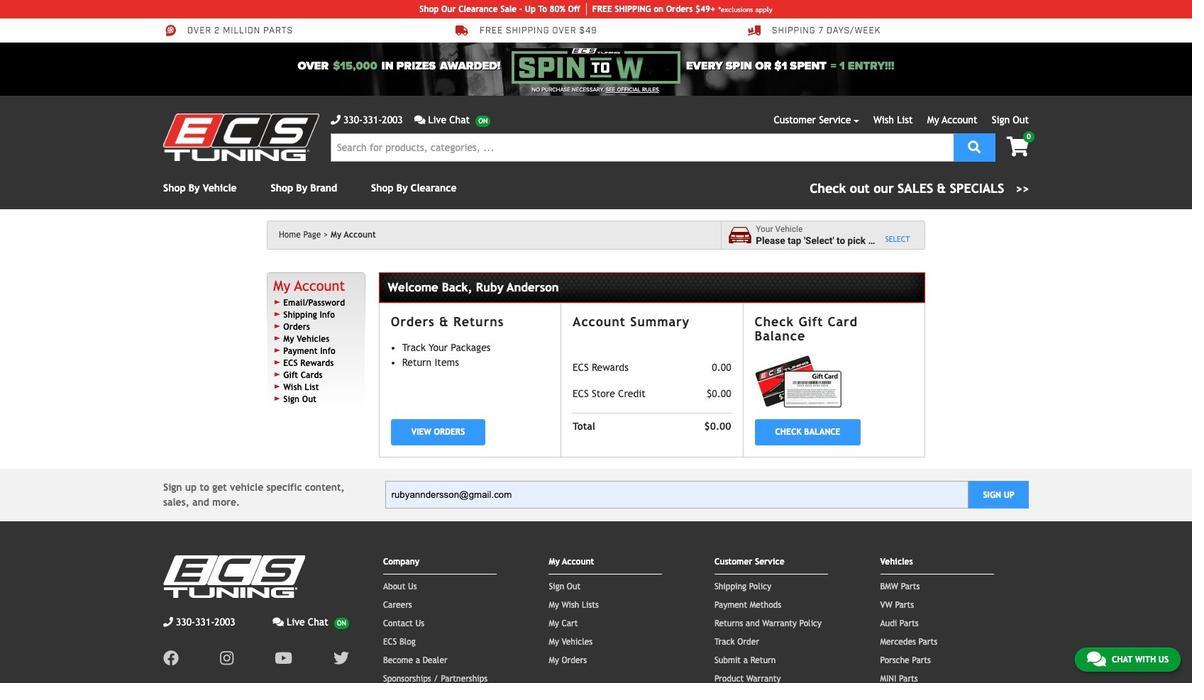 Task type: vqa. For each thing, say whether or not it's contained in the screenshot.
SHOPPING CART icon
yes



Task type: describe. For each thing, give the bounding box(es) containing it.
1 vertical spatial comments image
[[1087, 651, 1106, 668]]

Email email field
[[385, 481, 969, 509]]

ecs tuning 'spin to win' contest logo image
[[512, 48, 681, 84]]

twitter logo image
[[333, 650, 349, 666]]

comments image
[[414, 115, 425, 125]]

0 horizontal spatial comments image
[[273, 617, 284, 627]]



Task type: locate. For each thing, give the bounding box(es) containing it.
0 vertical spatial comments image
[[273, 617, 284, 627]]

1 ecs tuning image from the top
[[163, 114, 319, 161]]

shopping cart image
[[1007, 137, 1029, 157]]

1 vertical spatial phone image
[[163, 617, 173, 627]]

instagram logo image
[[220, 650, 234, 666]]

2 ecs tuning image from the top
[[163, 555, 305, 598]]

search image
[[968, 140, 981, 153]]

0 vertical spatial ecs tuning image
[[163, 114, 319, 161]]

phone image for comments image
[[331, 115, 341, 125]]

0 horizontal spatial phone image
[[163, 617, 173, 627]]

1 horizontal spatial comments image
[[1087, 651, 1106, 668]]

0 vertical spatial phone image
[[331, 115, 341, 125]]

1 vertical spatial ecs tuning image
[[163, 555, 305, 598]]

phone image for left comments icon
[[163, 617, 173, 627]]

Search text field
[[331, 133, 954, 162]]

phone image
[[331, 115, 341, 125], [163, 617, 173, 627]]

1 horizontal spatial phone image
[[331, 115, 341, 125]]

comments image
[[273, 617, 284, 627], [1087, 651, 1106, 668]]

ecs tuning image
[[163, 114, 319, 161], [163, 555, 305, 598]]

facebook logo image
[[163, 650, 179, 666]]

youtube logo image
[[275, 650, 292, 666]]



